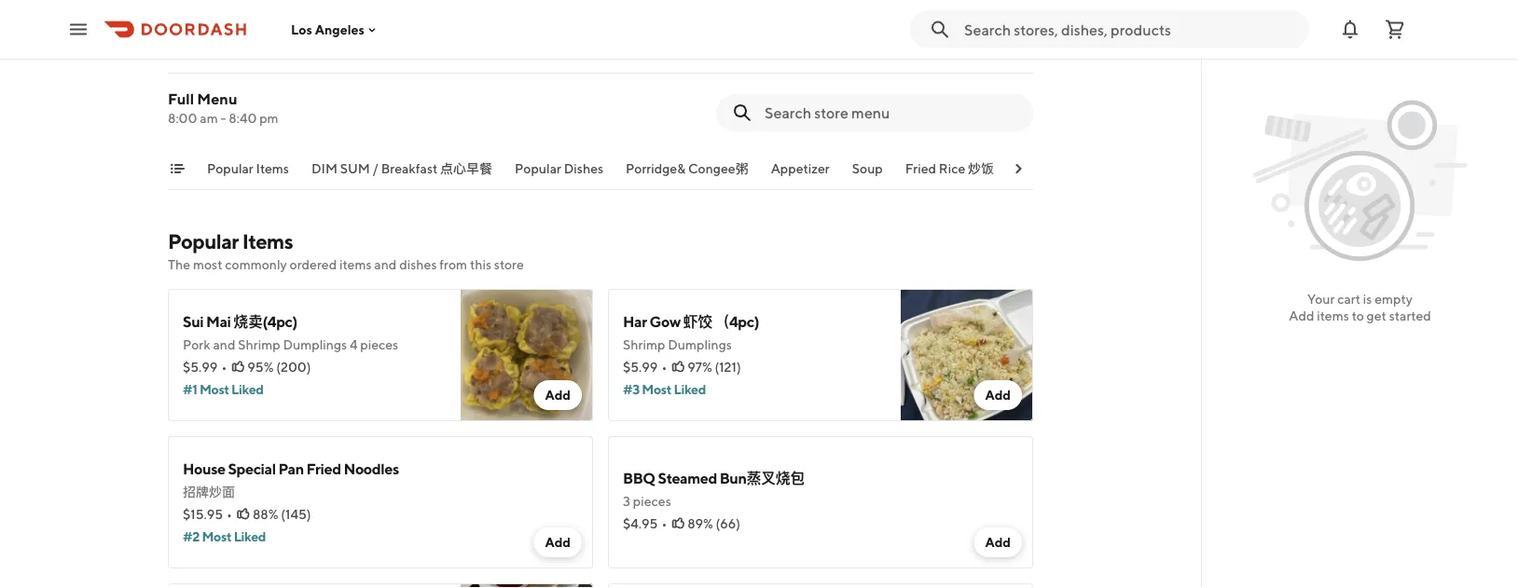 Task type: vqa. For each thing, say whether or not it's contained in the screenshot.
1st Shrimp from the left
yes



Task type: describe. For each thing, give the bounding box(es) containing it.
8:00
[[168, 111, 197, 126]]

8:40
[[229, 111, 257, 126]]

popular items
[[207, 161, 289, 176]]

$4.95 •
[[623, 516, 667, 532]]

menu
[[197, 90, 237, 108]]

add inside your cart is empty add items to get started
[[1290, 308, 1315, 324]]

store
[[494, 257, 524, 272]]

$5.99 • for sui
[[183, 360, 227, 375]]

to
[[1352, 308, 1365, 324]]

your
[[1308, 292, 1335, 307]]

dim sum / breakfast 点心早餐
[[312, 161, 493, 176]]

(200)
[[276, 360, 311, 375]]

dim
[[312, 161, 338, 176]]

am
[[200, 111, 218, 126]]

most for gow
[[642, 382, 672, 397]]

• for special
[[227, 507, 232, 522]]

#2 most liked
[[183, 529, 266, 545]]

97% (121)
[[688, 360, 741, 375]]

• for mai
[[221, 360, 227, 375]]

house
[[183, 460, 225, 478]]

89%
[[688, 516, 713, 532]]

fried inside button
[[906, 161, 937, 176]]

(121)
[[715, 360, 741, 375]]

of
[[193, 10, 203, 23]]

gow
[[650, 313, 681, 331]]

your cart is empty add items to get started
[[1290, 292, 1432, 324]]

notification bell image
[[1340, 18, 1362, 41]]

noodle 面条
[[1017, 161, 1090, 176]]

$4.95
[[623, 516, 658, 532]]

porridge&
[[626, 161, 686, 176]]

stars
[[214, 10, 237, 23]]

4
[[350, 337, 358, 353]]

soup
[[853, 161, 883, 176]]

special
[[228, 460, 276, 478]]

fried rice 炒饭 button
[[906, 160, 995, 189]]

bun蒸叉烧包
[[720, 470, 805, 487]]

sui mai 烧卖(4pc) image
[[461, 289, 593, 422]]

bbq steamed bun蒸叉烧包 3 pieces
[[623, 470, 805, 509]]

3
[[623, 494, 631, 509]]

of 5 stars
[[193, 10, 237, 23]]

from
[[440, 257, 468, 272]]

fried rice 炒饭
[[906, 161, 995, 176]]

sui mai 烧卖(4pc) pork and shrimp dumplings 4 pieces
[[183, 313, 399, 353]]

95% (200)
[[247, 360, 311, 375]]

/
[[373, 161, 379, 176]]

juicy pork dumplings (xiao long bao)灌汁小笼包 image
[[461, 584, 593, 589]]

soup button
[[853, 160, 883, 189]]

$5.99 • for har
[[623, 360, 667, 375]]

items inside 'popular items the most commonly ordered items and dishes from this store'
[[340, 257, 372, 272]]

popular for popular items
[[207, 161, 254, 176]]

fried inside house special pan fried noodles 招牌炒面
[[307, 460, 341, 478]]

$15.95
[[183, 507, 223, 522]]

angeles
[[315, 22, 365, 37]]

sui
[[183, 313, 204, 331]]

$5.99 for sui
[[183, 360, 218, 375]]

har gow 虾饺 （4pc) shrimp dumplings
[[623, 313, 760, 353]]

烧卖(4pc)
[[234, 313, 297, 331]]

点心早餐
[[440, 161, 493, 176]]

mai
[[206, 313, 231, 331]]

liked for mai
[[231, 382, 264, 397]]

breakfast
[[381, 161, 438, 176]]

pm
[[260, 111, 279, 126]]

• right $4.95
[[662, 516, 667, 532]]

炒饭
[[969, 161, 995, 176]]

popular items button
[[207, 160, 289, 189]]

popular dishes button
[[515, 160, 604, 189]]

house special pan fried noodles 招牌炒面
[[183, 460, 399, 500]]

#1
[[183, 382, 197, 397]]

虾饺
[[683, 313, 713, 331]]

most for special
[[202, 529, 232, 545]]

get
[[1367, 308, 1387, 324]]

noodle
[[1017, 161, 1061, 176]]

full menu 8:00 am - 8:40 pm
[[168, 90, 279, 126]]

los
[[291, 22, 312, 37]]

• for gow
[[662, 360, 667, 375]]

steamed
[[658, 470, 717, 487]]

pan
[[278, 460, 304, 478]]

empty
[[1375, 292, 1413, 307]]

88%
[[253, 507, 279, 522]]

dumplings inside sui mai 烧卖(4pc) pork and shrimp dumplings 4 pieces
[[283, 337, 347, 353]]

Item Search search field
[[765, 103, 1019, 123]]

items for popular items
[[256, 161, 289, 176]]

har gow 虾饺 （4pc) image
[[901, 289, 1034, 422]]

los angeles
[[291, 22, 365, 37]]

dim sum / breakfast 点心早餐 button
[[312, 160, 493, 189]]

dishes
[[399, 257, 437, 272]]

rice
[[939, 161, 966, 176]]

pork
[[183, 337, 210, 353]]



Task type: locate. For each thing, give the bounding box(es) containing it.
items inside your cart is empty add items to get started
[[1318, 308, 1350, 324]]

bbq
[[623, 470, 656, 487]]

(145)
[[281, 507, 311, 522]]

1 horizontal spatial and
[[374, 257, 397, 272]]

1 shrimp from the left
[[238, 337, 280, 353]]

1 horizontal spatial items
[[1318, 308, 1350, 324]]

and inside sui mai 烧卖(4pc) pork and shrimp dumplings 4 pieces
[[213, 337, 236, 353]]

• up #1 most liked
[[221, 360, 227, 375]]

0 vertical spatial pieces
[[360, 337, 399, 353]]

1 horizontal spatial $5.99
[[623, 360, 658, 375]]

popular up most
[[168, 230, 239, 254]]

items for popular items the most commonly ordered items and dishes from this store
[[242, 230, 293, 254]]

commonly
[[225, 257, 287, 272]]

$15.95 •
[[183, 507, 232, 522]]

1 horizontal spatial $5.99 •
[[623, 360, 667, 375]]

1 dumplings from the left
[[283, 337, 347, 353]]

2 shrimp from the left
[[623, 337, 666, 353]]

los angeles button
[[291, 22, 380, 37]]

1 vertical spatial items
[[242, 230, 293, 254]]

$5.99
[[183, 360, 218, 375], [623, 360, 658, 375]]

liked
[[231, 382, 264, 397], [674, 382, 706, 397], [234, 529, 266, 545]]

#1 most liked
[[183, 382, 264, 397]]

items up commonly
[[242, 230, 293, 254]]

#2
[[183, 529, 200, 545]]

1 horizontal spatial dumplings
[[668, 337, 732, 353]]

liked for special
[[234, 529, 266, 545]]

show menu categories image
[[170, 161, 185, 176]]

dumplings inside har gow 虾饺 （4pc) shrimp dumplings
[[668, 337, 732, 353]]

shrimp up 95%
[[238, 337, 280, 353]]

popular down -
[[207, 161, 254, 176]]

#3
[[623, 382, 640, 397]]

88% (145)
[[253, 507, 311, 522]]

most for mai
[[200, 382, 229, 397]]

2 dumplings from the left
[[668, 337, 732, 353]]

fried
[[906, 161, 937, 176], [307, 460, 341, 478]]

noodles
[[344, 460, 399, 478]]

noodle 面条 button
[[1017, 160, 1090, 189]]

95%
[[247, 360, 274, 375]]

and down mai
[[213, 337, 236, 353]]

1 vertical spatial and
[[213, 337, 236, 353]]

porridge& congee粥
[[626, 161, 749, 176]]

（4pc)
[[715, 313, 760, 331]]

most
[[200, 382, 229, 397], [642, 382, 672, 397], [202, 529, 232, 545]]

popular for popular items the most commonly ordered items and dishes from this store
[[168, 230, 239, 254]]

招牌炒面
[[183, 485, 235, 500]]

1 horizontal spatial pieces
[[633, 494, 671, 509]]

0 horizontal spatial pieces
[[360, 337, 399, 353]]

fried left rice
[[906, 161, 937, 176]]

most
[[193, 257, 222, 272]]

sum
[[340, 161, 370, 176]]

•
[[221, 360, 227, 375], [662, 360, 667, 375], [227, 507, 232, 522], [662, 516, 667, 532]]

shrimp inside har gow 虾饺 （4pc) shrimp dumplings
[[623, 337, 666, 353]]

$5.99 • up #3
[[623, 360, 667, 375]]

appetizer button
[[771, 160, 830, 189]]

dumplings
[[283, 337, 347, 353], [668, 337, 732, 353]]

appetizer
[[771, 161, 830, 176]]

most down $15.95 •
[[202, 529, 232, 545]]

• up #2 most liked
[[227, 507, 232, 522]]

liked for gow
[[674, 382, 706, 397]]

pieces inside sui mai 烧卖(4pc) pork and shrimp dumplings 4 pieces
[[360, 337, 399, 353]]

popular inside 'popular items the most commonly ordered items and dishes from this store'
[[168, 230, 239, 254]]

shrimp inside sui mai 烧卖(4pc) pork and shrimp dumplings 4 pieces
[[238, 337, 280, 353]]

97%
[[688, 360, 712, 375]]

1 vertical spatial pieces
[[633, 494, 671, 509]]

0 horizontal spatial items
[[340, 257, 372, 272]]

1 vertical spatial fried
[[307, 460, 341, 478]]

popular items the most commonly ordered items and dishes from this store
[[168, 230, 524, 272]]

面条
[[1064, 161, 1090, 176]]

popular left dishes in the top of the page
[[515, 161, 562, 176]]

popular inside 'popular items' button
[[207, 161, 254, 176]]

porridge& congee粥 button
[[626, 160, 749, 189]]

$5.99 up #3
[[623, 360, 658, 375]]

1 $5.99 • from the left
[[183, 360, 227, 375]]

0 items, open order cart image
[[1385, 18, 1407, 41]]

0 horizontal spatial fried
[[307, 460, 341, 478]]

is
[[1364, 292, 1373, 307]]

liked down 88%
[[234, 529, 266, 545]]

shrimp down har
[[623, 337, 666, 353]]

items
[[340, 257, 372, 272], [1318, 308, 1350, 324]]

1 horizontal spatial shrimp
[[623, 337, 666, 353]]

dishes
[[564, 161, 604, 176]]

Store search: begin typing to search for stores available on DoorDash text field
[[965, 19, 1299, 40]]

items down your
[[1318, 308, 1350, 324]]

0 horizontal spatial shrimp
[[238, 337, 280, 353]]

• up the #3 most liked
[[662, 360, 667, 375]]

$5.99 down pork in the bottom of the page
[[183, 360, 218, 375]]

0 horizontal spatial and
[[213, 337, 236, 353]]

(66)
[[716, 516, 741, 532]]

pieces
[[360, 337, 399, 353], [633, 494, 671, 509]]

the
[[168, 257, 190, 272]]

0 vertical spatial and
[[374, 257, 397, 272]]

har
[[623, 313, 647, 331]]

liked down the 97%
[[674, 382, 706, 397]]

5
[[205, 10, 212, 23]]

popular
[[207, 161, 254, 176], [515, 161, 562, 176], [168, 230, 239, 254]]

started
[[1390, 308, 1432, 324]]

pieces up the $4.95 •
[[633, 494, 671, 509]]

and inside 'popular items the most commonly ordered items and dishes from this store'
[[374, 257, 397, 272]]

cart
[[1338, 292, 1361, 307]]

0 vertical spatial items
[[256, 161, 289, 176]]

shrimp
[[238, 337, 280, 353], [623, 337, 666, 353]]

liked down 95%
[[231, 382, 264, 397]]

$5.99 • down pork in the bottom of the page
[[183, 360, 227, 375]]

ordered
[[290, 257, 337, 272]]

add button
[[534, 381, 582, 411], [974, 381, 1023, 411], [534, 528, 582, 558], [974, 528, 1023, 558]]

scroll menu navigation right image
[[1011, 161, 1026, 176]]

pieces inside the bbq steamed bun蒸叉烧包 3 pieces
[[633, 494, 671, 509]]

popular inside popular dishes button
[[515, 161, 562, 176]]

pieces right 4
[[360, 337, 399, 353]]

fried right pan
[[307, 460, 341, 478]]

this
[[470, 257, 492, 272]]

and left dishes
[[374, 257, 397, 272]]

items inside button
[[256, 161, 289, 176]]

2 $5.99 • from the left
[[623, 360, 667, 375]]

1 horizontal spatial fried
[[906, 161, 937, 176]]

items
[[256, 161, 289, 176], [242, 230, 293, 254]]

open menu image
[[67, 18, 90, 41]]

popular for popular dishes
[[515, 161, 562, 176]]

2 $5.99 from the left
[[623, 360, 658, 375]]

most right #1
[[200, 382, 229, 397]]

0 horizontal spatial $5.99 •
[[183, 360, 227, 375]]

0 horizontal spatial dumplings
[[283, 337, 347, 353]]

congee粥
[[688, 161, 749, 176]]

most right #3
[[642, 382, 672, 397]]

items inside 'popular items the most commonly ordered items and dishes from this store'
[[242, 230, 293, 254]]

1 $5.99 from the left
[[183, 360, 218, 375]]

dumplings up (200)
[[283, 337, 347, 353]]

add
[[1290, 308, 1315, 324], [545, 388, 571, 403], [986, 388, 1011, 403], [545, 535, 571, 550], [986, 535, 1011, 550]]

dumplings up the 97%
[[668, 337, 732, 353]]

$5.99 for har
[[623, 360, 658, 375]]

#3 most liked
[[623, 382, 706, 397]]

0 horizontal spatial $5.99
[[183, 360, 218, 375]]

items down pm
[[256, 161, 289, 176]]

full
[[168, 90, 194, 108]]

items right ordered in the top of the page
[[340, 257, 372, 272]]

0 vertical spatial items
[[340, 257, 372, 272]]

-
[[221, 111, 226, 126]]

$5.99 •
[[183, 360, 227, 375], [623, 360, 667, 375]]

0 vertical spatial fried
[[906, 161, 937, 176]]

popular dishes
[[515, 161, 604, 176]]

1 vertical spatial items
[[1318, 308, 1350, 324]]



